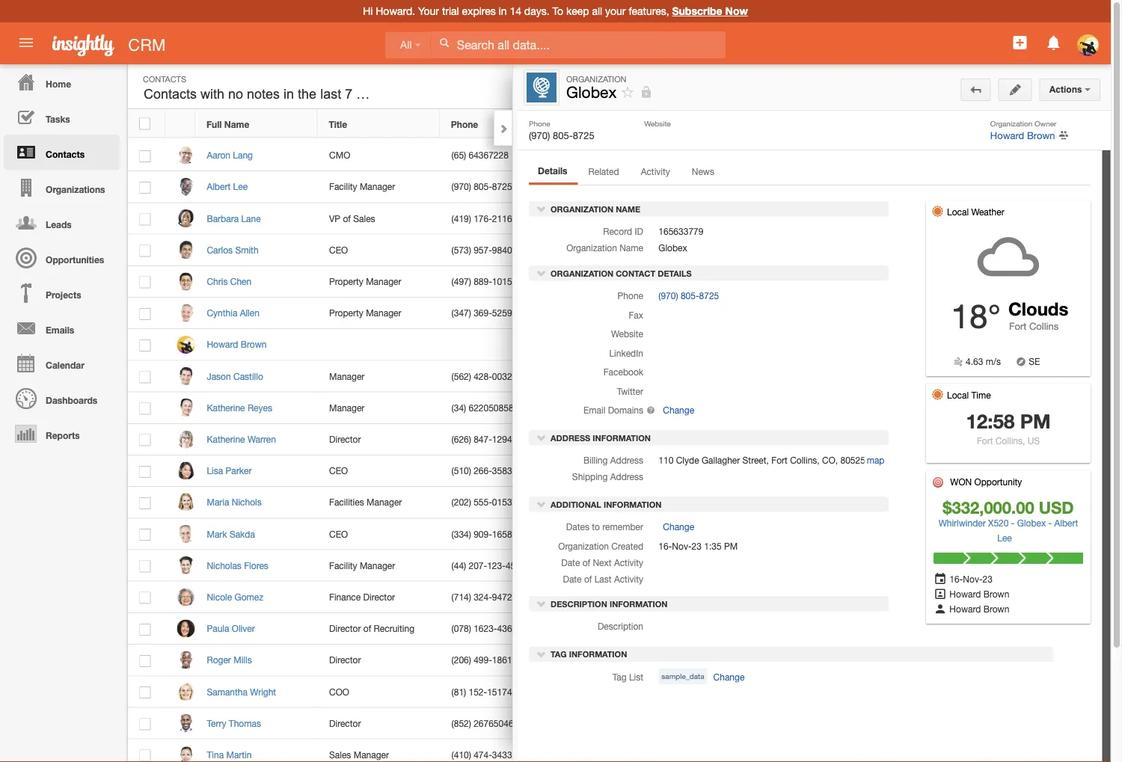 Task type: vqa. For each thing, say whether or not it's contained in the screenshot.
bottom Albert
yes



Task type: locate. For each thing, give the bounding box(es) containing it.
of inside 'director of recruiting' cell
[[364, 624, 371, 634]]

follow image for marksakda@ocair.com
[[819, 528, 833, 542]]

(852) 26765046 cell
[[440, 708, 563, 740]]

0 vertical spatial notes
[[991, 198, 1015, 208]]

warren
[[248, 434, 276, 445]]

1 facility from the top
[[329, 182, 357, 192]]

2 vertical spatial address
[[610, 472, 644, 482]]

albert right 'x520'
[[1055, 518, 1079, 528]]

information up "remember"
[[604, 500, 662, 510]]

2 local from the top
[[947, 390, 969, 400]]

ceo cell down vp of sales
[[318, 235, 440, 266]]

1 horizontal spatial sample_data link
[[907, 299, 956, 315]]

map link
[[867, 455, 885, 466]]

0153
[[492, 497, 512, 508]]

0 vertical spatial 8725
[[573, 129, 595, 141]]

globex down 165633779
[[659, 243, 688, 253]]

nicholas.flores@clampett.com
[[574, 561, 694, 571]]

(970) 805-8725 inside cell
[[452, 182, 512, 192]]

(347)
[[452, 308, 471, 318]]

howard right the opportunity owner image
[[950, 604, 981, 614]]

12 row from the top
[[128, 456, 882, 487]]

of for next
[[583, 558, 591, 568]]

nov- right actual close date image
[[963, 574, 983, 584]]

2 horizontal spatial phone
[[618, 291, 644, 301]]

1 vertical spatial albert
[[1055, 518, 1079, 528]]

1 vertical spatial collins,
[[790, 455, 820, 466]]

rogeramills@warbucks.com cell
[[563, 645, 685, 677]]

805- down chrisochen@kinggroup.com
[[681, 291, 699, 301]]

follow image for rogeramills@warbucks.com
[[819, 654, 833, 668]]

row containing lisa parker
[[128, 456, 882, 487]]

activity inside activity 'link'
[[641, 166, 670, 177]]

0 vertical spatial name
[[224, 119, 249, 129]]

0 horizontal spatial website
[[612, 329, 644, 339]]

fort inside 18° clouds fort collins
[[1010, 320, 1027, 332]]

16- right actual close date image
[[950, 574, 963, 584]]

address down billing address
[[610, 472, 644, 482]]

follow image for mnichols@parkerandco.com
[[819, 496, 833, 511]]

16-
[[905, 259, 919, 269], [659, 541, 672, 552], [950, 574, 963, 584]]

ben.nelson1980@gmail.com cell
[[563, 329, 687, 361]]

katherine down jason
[[207, 403, 245, 413]]

1 director cell from the top
[[318, 424, 440, 456]]

5 follow image from the top
[[819, 496, 833, 511]]

1 horizontal spatial -
[[1049, 518, 1052, 528]]

1 vertical spatial (970)
[[452, 182, 471, 192]]

16-nov-23 import link
[[892, 259, 977, 269]]

176-
[[474, 213, 492, 224]]

7 row from the top
[[128, 298, 882, 329]]

in left 14
[[499, 5, 507, 17]]

20 row from the top
[[128, 708, 882, 740]]

2 vertical spatial change link
[[709, 670, 745, 689]]

0 horizontal spatial 23
[[692, 541, 702, 552]]

1 ceo cell from the top
[[318, 235, 440, 266]]

sample_data link right the list
[[659, 669, 708, 685]]

23 right actual close date image
[[983, 574, 993, 584]]

2 horizontal spatial nov-
[[963, 574, 983, 584]]

contact inside new contact link
[[1015, 81, 1048, 91]]

mnichols@parkerandco.com cell
[[563, 487, 688, 519]]

news link
[[682, 162, 724, 184]]

row containing katherine reyes
[[128, 393, 882, 424]]

0 horizontal spatial export
[[905, 219, 931, 229]]

property manager for (497)
[[329, 276, 401, 287]]

globex up 'phone (970) 805-8725' at the top
[[567, 83, 617, 101]]

website down record permissions icon on the top of the page
[[645, 119, 671, 128]]

1 horizontal spatial 8725
[[573, 129, 595, 141]]

(65)
[[452, 150, 466, 161]]

manager for (410) 474-3433
[[354, 750, 389, 761]]

crm
[[128, 35, 166, 54]]

information down poliver@northumbria.edu 'cell'
[[569, 650, 627, 660]]

opportunities link
[[4, 240, 120, 275]]

266-
[[474, 466, 492, 476]]

address up lparker@parkerandco.com
[[610, 455, 644, 466]]

albert inside $332,000.00 usd whirlwinder x520 - globex - albert lee
[[1055, 518, 1079, 528]]

website up ben.nelson1980@gmail.com
[[612, 329, 644, 339]]

contacts for import contacts and notes
[[934, 198, 970, 208]]

1 vertical spatial description
[[598, 622, 644, 632]]

3 chevron down image from the top
[[537, 433, 547, 443]]

address up billing
[[551, 433, 591, 443]]

sample_data for albertlee@globex.com
[[700, 183, 742, 191]]

1 horizontal spatial website
[[645, 119, 671, 128]]

manager for (497) 889-1015
[[366, 276, 401, 287]]

0 horizontal spatial fort
[[772, 455, 788, 466]]

889-
[[474, 276, 492, 287]]

2 horizontal spatial 805-
[[681, 291, 699, 301]]

chrisochen@kinggroup.com cell
[[563, 266, 686, 298]]

21 row from the top
[[128, 740, 882, 763]]

1 ceo from the top
[[329, 245, 348, 255]]

marksakda@ocair.com cell
[[563, 519, 685, 550]]

carlossmith@warbucks.com cell
[[563, 235, 687, 266]]

billing
[[584, 455, 608, 466]]

notes
[[247, 86, 280, 102]]

linkedin
[[609, 348, 644, 358]]

0 vertical spatial ceo
[[329, 245, 348, 255]]

8725 up related on the right top of page
[[573, 129, 595, 141]]

hi
[[363, 5, 373, 17]]

11 row from the top
[[128, 424, 882, 456]]

manager cell for (34) 622050858
[[318, 393, 440, 424]]

(206) 499-1861 cell
[[440, 645, 563, 677]]

8725 down (65) 64367228 cell
[[492, 182, 512, 192]]

2 horizontal spatial globex
[[1018, 518, 1046, 528]]

row containing howard brown
[[128, 329, 882, 361]]

phone up (65)
[[451, 119, 478, 129]]

follow image for lparker@parkerandco.com
[[819, 465, 833, 479]]

local up the export contacts and notes
[[947, 207, 969, 217]]

director up coo on the bottom left of page
[[329, 655, 361, 666]]

5 row from the top
[[128, 235, 882, 266]]

contact down 16-nov-23 import link
[[892, 278, 932, 287]]

pm right 1:35
[[724, 541, 738, 552]]

chevron down image right 1861
[[537, 649, 547, 660]]

clouds
[[1009, 298, 1069, 320]]

805- for (970) 805-8725 link
[[681, 291, 699, 301]]

row group
[[128, 140, 882, 763]]

2 katherine from the top
[[207, 434, 245, 445]]

(410) 474-3433 cell
[[440, 740, 563, 763]]

row containing aaron lang
[[128, 140, 882, 172]]

contact right the new
[[1015, 81, 1048, 91]]

sample_data for tkmartin@sirius.com
[[700, 751, 742, 760]]

organization left owner
[[991, 119, 1033, 128]]

(078)
[[452, 624, 471, 634]]

2 facility from the top
[[329, 561, 357, 571]]

16- up contact tags
[[905, 259, 919, 269]]

carlossmith@warbucks.com
[[574, 245, 687, 255]]

facility manager up the finance director
[[329, 561, 395, 571]]

(562) 428-0032 cell
[[440, 361, 563, 393]]

(419) 176-2116 cell
[[440, 203, 563, 235]]

sample_data for rogeramills@warbucks.com
[[700, 656, 742, 665]]

0 vertical spatial details
[[538, 165, 568, 176]]

0 vertical spatial local
[[947, 207, 969, 217]]

11 follow image from the top
[[819, 749, 833, 763]]

of inside vp of sales cell
[[343, 213, 351, 224]]

nov- up contact tags
[[919, 259, 938, 269]]

import down /
[[905, 198, 931, 208]]

1 horizontal spatial lee
[[998, 533, 1012, 543]]

1 vertical spatial nov-
[[672, 541, 692, 552]]

chevron down image right 1294
[[537, 433, 547, 443]]

se
[[1029, 357, 1041, 367]]

17 row from the top
[[128, 614, 882, 645]]

director cell for (852) 26765046
[[318, 708, 440, 740]]

aaron lang link
[[207, 150, 260, 161]]

3 follow image from the top
[[819, 338, 833, 353]]

opportunity image
[[932, 477, 944, 489]]

finance
[[329, 592, 361, 603]]

nicole gomez
[[207, 592, 263, 603]]

2 vertical spatial ceo
[[329, 529, 348, 539]]

katherine reyes link
[[207, 403, 280, 413]]

facilities manager cell
[[318, 487, 440, 519]]

(347) 369-5259
[[452, 308, 512, 318]]

2 director cell from the top
[[318, 645, 440, 677]]

1 follow image from the top
[[819, 244, 833, 258]]

activity down nicholas.flores@clampett.com
[[614, 574, 644, 585]]

14 row from the top
[[128, 519, 882, 550]]

0 vertical spatial ceo cell
[[318, 235, 440, 266]]

23 up tags
[[938, 259, 948, 269]]

3 ceo from the top
[[329, 529, 348, 539]]

address for billing address
[[610, 455, 644, 466]]

tags
[[934, 278, 956, 287]]

smartmerge
[[892, 135, 952, 145]]

follow image for callen@ocair.com
[[819, 307, 833, 321]]

0 horizontal spatial 8725
[[492, 182, 512, 192]]

fort for 18°
[[1010, 320, 1027, 332]]

0 vertical spatial sample_data link
[[907, 299, 956, 315]]

1 vertical spatial change
[[663, 522, 695, 533]]

23
[[938, 259, 948, 269], [692, 541, 702, 552], [983, 574, 993, 584]]

change for email domains
[[663, 405, 695, 416]]

16- up nicholas.flores@clampett.com
[[659, 541, 672, 552]]

4 follow image from the top
[[819, 370, 833, 384]]

8725 inside cell
[[492, 182, 512, 192]]

of left recruiting
[[364, 624, 371, 634]]

0 vertical spatial 16-
[[905, 259, 919, 269]]

contacts
[[143, 74, 186, 84], [144, 86, 197, 102], [46, 149, 85, 159], [934, 198, 970, 208], [934, 219, 970, 229]]

mills
[[234, 655, 252, 666]]

23 left 1:35
[[692, 541, 702, 552]]

opportunities
[[46, 254, 104, 265]]

change link
[[659, 403, 695, 418], [659, 520, 695, 535], [709, 670, 745, 689]]

facility
[[329, 182, 357, 192], [329, 561, 357, 571]]

whirlwinder x520 - globex - albert lee link
[[939, 518, 1079, 543]]

(206)
[[452, 655, 471, 666]]

albertlee@globex.com
[[574, 182, 663, 192]]

0032
[[492, 371, 512, 382]]

1 vertical spatial in
[[284, 86, 294, 102]]

2 chevron down image from the top
[[537, 268, 547, 278]]

responsible user image
[[934, 589, 947, 599]]

aaron.lang@clampett.com
[[574, 150, 679, 161]]

import down imports
[[951, 259, 977, 269]]

7 follow image from the top
[[819, 560, 833, 574]]

5 chevron down image from the top
[[537, 649, 547, 660]]

howard brown link down the organization owner
[[991, 129, 1056, 141]]

2 ceo cell from the top
[[318, 456, 440, 487]]

1 row from the top
[[128, 110, 882, 138]]

chevron down image down details link
[[537, 204, 547, 214]]

notes down weather at the top
[[992, 219, 1015, 229]]

2 facility manager cell from the top
[[318, 550, 440, 582]]

1 horizontal spatial albert
[[1055, 518, 1079, 528]]

0 vertical spatial website
[[645, 119, 671, 128]]

1 horizontal spatial nov-
[[919, 259, 938, 269]]

12:58 pm fort collins, us
[[966, 410, 1051, 446]]

katherine up lisa parker
[[207, 434, 245, 445]]

1 horizontal spatial (970)
[[529, 129, 550, 141]]

follow image for kat.warren@clampett.com
[[819, 433, 833, 447]]

0 vertical spatial activity
[[641, 166, 670, 177]]

ceo for sakda
[[329, 529, 348, 539]]

katherine warren
[[207, 434, 276, 445]]

navigation
[[0, 64, 120, 451]]

import
[[892, 176, 925, 186], [905, 198, 931, 208], [951, 259, 977, 269]]

(510) 266-3583 cell
[[440, 456, 563, 487]]

207-
[[469, 561, 487, 571]]

organization up 'record'
[[551, 204, 614, 214]]

None checkbox
[[139, 118, 150, 130], [140, 150, 151, 162], [140, 182, 151, 194], [140, 214, 151, 225], [140, 245, 151, 257], [140, 277, 151, 289], [140, 308, 151, 320], [140, 466, 151, 478], [140, 498, 151, 510], [140, 529, 151, 541], [140, 561, 151, 573], [140, 624, 151, 636], [140, 656, 151, 668], [140, 687, 151, 699], [140, 719, 151, 731], [140, 750, 151, 762], [139, 118, 150, 130], [140, 150, 151, 162], [140, 182, 151, 194], [140, 214, 151, 225], [140, 245, 151, 257], [140, 277, 151, 289], [140, 308, 151, 320], [140, 466, 151, 478], [140, 498, 151, 510], [140, 529, 151, 541], [140, 561, 151, 573], [140, 624, 151, 636], [140, 656, 151, 668], [140, 687, 151, 699], [140, 719, 151, 731], [140, 750, 151, 762]]

0 horizontal spatial 16-
[[659, 541, 672, 552]]

1 vertical spatial change link
[[659, 520, 695, 535]]

ceo cell
[[318, 235, 440, 266], [318, 456, 440, 487], [318, 519, 440, 550]]

1:35
[[704, 541, 722, 552]]

import for import contacts and notes
[[905, 198, 931, 208]]

notes for import contacts and notes
[[991, 198, 1015, 208]]

contacts down crm
[[143, 74, 186, 84]]

805- up 176-
[[474, 182, 492, 192]]

Search all data.... text field
[[431, 31, 726, 58]]

director cell
[[318, 424, 440, 456], [318, 645, 440, 677], [318, 708, 440, 740]]

kreyes@globex.com cell
[[563, 393, 685, 424]]

1 property manager from the top
[[329, 276, 401, 287]]

0 vertical spatial property
[[329, 276, 364, 287]]

information
[[593, 433, 651, 443], [604, 500, 662, 510], [610, 600, 668, 609], [569, 650, 627, 660]]

chevron down image right 9472
[[537, 599, 547, 609]]

1 horizontal spatial tag
[[613, 672, 627, 682]]

director for director cell corresponding to (206) 499-1861
[[329, 655, 361, 666]]

information up billing address
[[593, 433, 651, 443]]

chevron down image for phone
[[537, 268, 547, 278]]

0 vertical spatial (970)
[[529, 129, 550, 141]]

chris chen
[[207, 276, 252, 287]]

8725 inside 'phone (970) 805-8725'
[[573, 129, 595, 141]]

follow image for jcastillo@jakubowski.com
[[819, 370, 833, 384]]

1 horizontal spatial pm
[[1021, 410, 1051, 433]]

follow image for chrisochen@kinggroup.com
[[819, 275, 833, 290]]

date left "last"
[[563, 574, 582, 585]]

1 vertical spatial import
[[905, 198, 931, 208]]

row containing paula oliver
[[128, 614, 882, 645]]

1 horizontal spatial sales
[[353, 213, 375, 224]]

organization up the callen@ocair.com
[[551, 269, 614, 278]]

1 vertical spatial fort
[[977, 436, 993, 446]]

carlos smith
[[207, 245, 259, 255]]

collins, left us
[[996, 436, 1026, 446]]

2 vertical spatial fort
[[772, 455, 788, 466]]

2 facility manager from the top
[[329, 561, 395, 571]]

in
[[499, 5, 507, 17], [284, 86, 294, 102]]

lang
[[233, 150, 253, 161]]

director cell up facilities manager cell on the bottom of page
[[318, 424, 440, 456]]

of for recruiting
[[364, 624, 371, 634]]

0 horizontal spatial lee
[[233, 182, 248, 192]]

actions
[[1050, 85, 1085, 95]]

globex right 'x520'
[[1018, 518, 1046, 528]]

0 vertical spatial albert
[[207, 182, 231, 192]]

1 horizontal spatial 805-
[[553, 129, 573, 141]]

2 notes from the top
[[992, 219, 1015, 229]]

4 row from the top
[[128, 203, 882, 235]]

0 horizontal spatial tag
[[551, 650, 567, 660]]

3 ceo cell from the top
[[318, 519, 440, 550]]

row
[[128, 110, 882, 138], [128, 140, 882, 172], [128, 172, 882, 203], [128, 203, 882, 235], [128, 235, 882, 266], [128, 266, 882, 298], [128, 298, 882, 329], [128, 329, 882, 361], [128, 361, 882, 393], [128, 393, 882, 424], [128, 424, 882, 456], [128, 456, 882, 487], [128, 487, 882, 519], [128, 519, 882, 550], [128, 550, 882, 582], [128, 582, 882, 614], [128, 614, 882, 645], [128, 645, 882, 677], [128, 677, 882, 708], [128, 708, 882, 740], [128, 740, 882, 763]]

23 for import
[[938, 259, 948, 269]]

new contact link
[[984, 75, 1058, 97]]

record id
[[603, 226, 644, 237]]

0 vertical spatial 805-
[[553, 129, 573, 141]]

property manager for (347)
[[329, 308, 401, 318]]

2 vertical spatial import
[[951, 259, 977, 269]]

cell
[[685, 235, 808, 266], [845, 235, 882, 266], [845, 298, 882, 329], [318, 329, 440, 361], [440, 329, 563, 361], [685, 329, 808, 361], [845, 329, 882, 361], [685, 361, 808, 393], [845, 361, 882, 393], [685, 393, 808, 424], [845, 393, 882, 424], [845, 519, 882, 550], [685, 550, 808, 582], [845, 550, 882, 582], [685, 614, 808, 645], [845, 614, 882, 645], [845, 677, 882, 708], [563, 708, 685, 740], [685, 708, 808, 740], [845, 708, 882, 740]]

0 horizontal spatial sample_data link
[[659, 669, 708, 685]]

1 vertical spatial facility manager cell
[[318, 550, 440, 582]]

1 vertical spatial director cell
[[318, 645, 440, 677]]

0 horizontal spatial contact
[[616, 269, 656, 278]]

1 horizontal spatial in
[[499, 5, 507, 17]]

16 row from the top
[[128, 582, 882, 614]]

albertlee@globex.com cell
[[563, 172, 685, 203]]

tags
[[921, 323, 940, 333]]

manager cell
[[318, 361, 440, 393], [318, 393, 440, 424]]

collins, inside 12:58 pm fort collins, us
[[996, 436, 1026, 446]]

property manager cell
[[318, 266, 440, 298], [318, 298, 440, 329]]

2 horizontal spatial contact
[[1015, 81, 1048, 91]]

ceo cell down facilities manager
[[318, 519, 440, 550]]

9 follow image from the top
[[819, 686, 833, 700]]

details up (970) 805-8725 link
[[658, 269, 692, 278]]

2 property manager cell from the top
[[318, 298, 440, 329]]

805- inside cell
[[474, 182, 492, 192]]

sample_data link up tags
[[907, 299, 956, 315]]

1623-
[[474, 624, 497, 634]]

fort left collins
[[1010, 320, 1027, 332]]

ceo up the facilities
[[329, 466, 348, 476]]

6 follow image from the top
[[819, 528, 833, 542]]

ceo cell for (510) 266-3583
[[318, 456, 440, 487]]

vp of sales cell
[[318, 203, 440, 235]]

0 horizontal spatial -
[[1012, 518, 1015, 528]]

sample_data for samright@nakatomi.com
[[700, 688, 742, 697]]

1 vertical spatial export
[[905, 219, 931, 229]]

chevron down image for billing address
[[537, 433, 547, 443]]

lparker@parkerandco.com
[[574, 466, 680, 476]]

chevron down image
[[537, 499, 547, 510]]

follow image for ngomez@cyberdyne.com
[[819, 591, 833, 605]]

katherine for katherine warren
[[207, 434, 245, 445]]

email domains
[[584, 405, 644, 416]]

0 horizontal spatial globex
[[567, 83, 617, 101]]

activity down created
[[614, 558, 644, 568]]

follow image for poliver@northumbria.edu
[[819, 623, 833, 637]]

notifications image
[[1045, 34, 1063, 52]]

0 vertical spatial collins,
[[996, 436, 1026, 446]]

date left "next" on the right bottom of the page
[[561, 558, 580, 568]]

10 follow image from the top
[[819, 717, 833, 732]]

terry
[[207, 718, 226, 729]]

0 vertical spatial 23
[[938, 259, 948, 269]]

0 vertical spatial export
[[932, 176, 966, 186]]

details inside details link
[[538, 165, 568, 176]]

local left time
[[947, 390, 969, 400]]

callen@ocair.com cell
[[563, 298, 685, 329]]

2 property manager from the top
[[329, 308, 401, 318]]

1 vertical spatial ceo cell
[[318, 456, 440, 487]]

0 vertical spatial and
[[973, 198, 989, 208]]

1 facility manager from the top
[[329, 182, 395, 192]]

ceo cell up facilities manager
[[318, 456, 440, 487]]

row containing maria nichols
[[128, 487, 882, 519]]

0 vertical spatial tag
[[551, 650, 567, 660]]

(970) right chevron right image
[[529, 129, 550, 141]]

collins, left co,
[[790, 455, 820, 466]]

None checkbox
[[140, 340, 151, 352], [140, 371, 151, 383], [140, 403, 151, 415], [140, 435, 151, 447], [140, 592, 151, 604], [140, 340, 151, 352], [140, 371, 151, 383], [140, 403, 151, 415], [140, 435, 151, 447], [140, 592, 151, 604]]

1 - from the left
[[1012, 518, 1015, 528]]

follow image for carlossmith@warbucks.com
[[819, 244, 833, 258]]

8 follow image from the top
[[819, 654, 833, 668]]

165633779
[[659, 226, 704, 237]]

2 vertical spatial nov-
[[963, 574, 983, 584]]

director of recruiting cell
[[318, 614, 440, 645]]

2 row from the top
[[128, 140, 882, 172]]

805- up details link
[[553, 129, 573, 141]]

description down "last"
[[551, 600, 608, 609]]

facility up finance
[[329, 561, 357, 571]]

director up 'director of recruiting' cell
[[363, 592, 395, 603]]

(334)
[[452, 529, 471, 539]]

activity down aaron.lang@clampett.com
[[641, 166, 670, 177]]

1 horizontal spatial 23
[[938, 259, 948, 269]]

contacts left "with"
[[144, 86, 197, 102]]

2 horizontal spatial 23
[[983, 574, 993, 584]]

organization down dates
[[559, 541, 609, 552]]

nicole gomez link
[[207, 592, 271, 603]]

actions button
[[1040, 79, 1101, 101]]

2 vertical spatial ceo cell
[[318, 519, 440, 550]]

director for director of recruiting
[[329, 624, 361, 634]]

samantha wright link
[[207, 687, 284, 697]]

tag up samright@nakatomi.com
[[613, 672, 627, 682]]

2 vertical spatial globex
[[1018, 518, 1046, 528]]

0 vertical spatial (970) 805-8725
[[452, 182, 512, 192]]

1 vertical spatial name
[[616, 204, 641, 214]]

1 katherine from the top
[[207, 403, 245, 413]]

3 row from the top
[[128, 172, 882, 203]]

manager for (44) 207-123-4567
[[360, 561, 395, 571]]

0 vertical spatial facility manager
[[329, 182, 395, 192]]

0 vertical spatial change link
[[659, 403, 695, 418]]

8 row from the top
[[128, 329, 882, 361]]

chevron down image for record id
[[537, 204, 547, 214]]

1 notes from the top
[[991, 198, 1015, 208]]

2 property from the top
[[329, 308, 364, 318]]

2 manager cell from the top
[[318, 393, 440, 424]]

of
[[343, 213, 351, 224], [583, 558, 591, 568], [584, 574, 592, 585], [364, 624, 371, 634]]

follow image
[[819, 244, 833, 258], [819, 275, 833, 290], [819, 338, 833, 353], [819, 370, 833, 384], [819, 496, 833, 511], [819, 528, 833, 542], [819, 560, 833, 574], [819, 654, 833, 668], [819, 686, 833, 700], [819, 717, 833, 732], [819, 749, 833, 763]]

samantha
[[207, 687, 248, 697]]

1 chevron down image from the top
[[537, 204, 547, 214]]

tkmartin@sirius.com cell
[[563, 740, 685, 763]]

2 ceo from the top
[[329, 466, 348, 476]]

and up the export contacts and notes
[[973, 198, 989, 208]]

6 row from the top
[[128, 266, 882, 298]]

contact down carlossmith@warbucks.com
[[616, 269, 656, 278]]

organization name down 'record'
[[567, 243, 644, 253]]

0 horizontal spatial details
[[538, 165, 568, 176]]

albert down aaron
[[207, 182, 231, 192]]

0 vertical spatial your
[[418, 5, 439, 17]]

474-
[[474, 750, 492, 761]]

contacts up export contacts and notes link
[[934, 198, 970, 208]]

howard brown
[[991, 129, 1056, 141], [207, 340, 267, 350], [947, 589, 1010, 599], [947, 604, 1010, 614]]

2 vertical spatial director cell
[[318, 708, 440, 740]]

(970) inside cell
[[452, 182, 471, 192]]

information up poliver@northumbria.edu
[[610, 600, 668, 609]]

1 manager cell from the top
[[318, 361, 440, 393]]

3 director cell from the top
[[318, 708, 440, 740]]

18° clouds fort collins
[[952, 297, 1069, 336]]

957-
[[474, 245, 492, 255]]

9 row from the top
[[128, 361, 882, 393]]

1 horizontal spatial export
[[932, 176, 966, 186]]

director inside cell
[[329, 624, 361, 634]]

1 horizontal spatial fort
[[977, 436, 993, 446]]

director down coo on the bottom left of page
[[329, 718, 361, 729]]

facility manager for (970)
[[329, 182, 395, 192]]

contacts up your recent imports
[[934, 219, 970, 229]]

notes up the export contacts and notes
[[991, 198, 1015, 208]]

19 row from the top
[[128, 677, 882, 708]]

facility manager cell for (970) 805-8725
[[318, 172, 440, 203]]

won opportunity
[[948, 477, 1023, 487]]

fort for 12:58
[[977, 436, 993, 446]]

chris chen link
[[207, 276, 259, 287]]

clyde
[[676, 455, 699, 466]]

dates to remember
[[566, 522, 644, 533]]

(334) 909-1658 cell
[[440, 519, 563, 550]]

10 row from the top
[[128, 393, 882, 424]]

15 row from the top
[[128, 550, 882, 582]]

website
[[645, 119, 671, 128], [612, 329, 644, 339]]

facility manager cell up the finance director
[[318, 550, 440, 582]]

organization name up 'record'
[[549, 204, 641, 214]]

follow image
[[621, 85, 635, 100], [819, 149, 833, 163], [819, 181, 833, 195], [819, 212, 833, 226], [819, 307, 833, 321], [819, 402, 833, 416], [819, 433, 833, 447], [819, 465, 833, 479], [819, 591, 833, 605], [819, 623, 833, 637]]

0 vertical spatial lee
[[233, 182, 248, 192]]

1 horizontal spatial globex
[[659, 243, 688, 253]]

contact for new
[[1015, 81, 1048, 91]]

0 vertical spatial nov-
[[919, 259, 938, 269]]

of left "next" on the right bottom of the page
[[583, 558, 591, 568]]

howard brown link up jason castillo link
[[207, 340, 274, 350]]

fort inside 12:58 pm fort collins, us
[[977, 436, 993, 446]]

ceo down the facilities
[[329, 529, 348, 539]]

1015
[[492, 276, 512, 287]]

ceo cell for (334) 909-1658
[[318, 519, 440, 550]]

Search this list... text field
[[643, 75, 811, 97]]

chevron right image
[[498, 123, 509, 134]]

2 follow image from the top
[[819, 275, 833, 290]]

column header
[[684, 110, 807, 138], [807, 110, 844, 138], [844, 110, 882, 138]]

1 vertical spatial sample_data link
[[659, 669, 708, 685]]

(497) 889-1015 cell
[[440, 266, 563, 298]]

1 local from the top
[[947, 207, 969, 217]]

facility down the cmo
[[329, 182, 357, 192]]

0 vertical spatial director cell
[[318, 424, 440, 456]]

blane@jakubowski.com cell
[[563, 203, 685, 235]]

jason castillo
[[207, 371, 263, 382]]

director cell down director of recruiting in the bottom left of the page
[[318, 645, 440, 677]]

row containing terry thomas
[[128, 708, 882, 740]]

wright
[[250, 687, 276, 697]]

1 facility manager cell from the top
[[318, 172, 440, 203]]

18 row from the top
[[128, 645, 882, 677]]

fort right street,
[[772, 455, 788, 466]]

phone
[[451, 119, 478, 129], [529, 119, 551, 128], [618, 291, 644, 301]]

tkmartin@sirius.com
[[574, 750, 655, 761]]

(626) 847-1294
[[452, 434, 512, 445]]

1 property manager cell from the top
[[318, 266, 440, 298]]

states
[[900, 455, 925, 466]]

sample_data for lparker@parkerandco.com
[[700, 467, 742, 476]]

0 vertical spatial in
[[499, 5, 507, 17]]

(970) down chrisochen@kinggroup.com
[[659, 291, 678, 301]]

sample_data link for no tags
[[907, 299, 956, 315]]

0 vertical spatial katherine
[[207, 403, 245, 413]]

recent
[[918, 237, 952, 247]]

nov- left 1:35
[[672, 541, 692, 552]]

local for local time
[[947, 390, 969, 400]]

1 vertical spatial notes
[[992, 219, 1015, 229]]

facilities manager
[[329, 497, 402, 508]]

calendar
[[46, 360, 84, 370]]

property
[[329, 276, 364, 287], [329, 308, 364, 318]]

1 vertical spatial globex
[[659, 243, 688, 253]]

navigation containing home
[[0, 64, 120, 451]]

ben.nelson1980@gmail.com
[[574, 340, 687, 350]]

in left the
[[284, 86, 294, 102]]

sales
[[353, 213, 375, 224], [329, 750, 351, 761]]

chevron down image
[[537, 204, 547, 214], [537, 268, 547, 278], [537, 433, 547, 443], [537, 599, 547, 609], [537, 649, 547, 660]]

name down albertlee@globex.com cell
[[616, 204, 641, 214]]

13 row from the top
[[128, 487, 882, 519]]

facility manager cell
[[318, 172, 440, 203], [318, 550, 440, 582]]

director cell up sales manager
[[318, 708, 440, 740]]

in inside contacts contacts with no notes in the last 7 days
[[284, 86, 294, 102]]

lee down 'x520'
[[998, 533, 1012, 543]]

property manager cell for (497)
[[318, 266, 440, 298]]

3 column header from the left
[[844, 110, 882, 138]]

last
[[320, 86, 341, 102]]

8725 down 165633779
[[699, 291, 719, 301]]

1 property from the top
[[329, 276, 364, 287]]

2 horizontal spatial 8725
[[699, 291, 719, 301]]

organization down 'record'
[[567, 243, 617, 253]]

howard inside row
[[207, 340, 238, 350]]

details down 'phone (970) 805-8725' at the top
[[538, 165, 568, 176]]

1 vertical spatial address
[[610, 455, 644, 466]]

information for description information
[[610, 600, 668, 609]]

in for the
[[284, 86, 294, 102]]



Task type: describe. For each thing, give the bounding box(es) containing it.
lparker@parkerandco.com cell
[[563, 456, 685, 487]]

2 column header from the left
[[807, 110, 844, 138]]

0 horizontal spatial pm
[[724, 541, 738, 552]]

samright@nakatomi.com cell
[[563, 677, 685, 708]]

jcastillo@jakubowski.com cell
[[563, 361, 685, 393]]

follow image for nicholas.flores@clampett.com
[[819, 560, 833, 574]]

1 vertical spatial sales
[[329, 750, 351, 761]]

row containing albert lee
[[128, 172, 882, 203]]

maria nichols
[[207, 497, 262, 508]]

katherine for katherine reyes
[[207, 403, 245, 413]]

1 vertical spatial activity
[[614, 558, 644, 568]]

address for shipping address
[[610, 472, 644, 482]]

manager cell for (562) 428-0032
[[318, 361, 440, 393]]

cmo cell
[[318, 140, 440, 172]]

allen
[[240, 308, 260, 318]]

123-
[[487, 561, 506, 571]]

(852) 26765046
[[452, 718, 514, 729]]

555-
[[474, 497, 492, 508]]

nov- for 1:35
[[672, 541, 692, 552]]

callen@ocair.com
[[574, 308, 644, 318]]

follow image for albertlee@globex.com
[[819, 181, 833, 195]]

collins
[[1030, 320, 1059, 332]]

organization image
[[527, 73, 557, 103]]

fax
[[629, 310, 644, 320]]

7
[[345, 86, 353, 102]]

tag for tag information
[[551, 650, 567, 660]]

0 vertical spatial address
[[551, 433, 591, 443]]

won
[[951, 477, 972, 487]]

0 vertical spatial howard brown link
[[991, 129, 1056, 141]]

howard brown inside row
[[207, 340, 267, 350]]

import / export
[[892, 176, 966, 186]]

poliver@northumbria.edu cell
[[563, 614, 685, 645]]

(626) 847-1294 cell
[[440, 424, 563, 456]]

row containing full name
[[128, 110, 882, 138]]

local time
[[947, 390, 991, 400]]

features,
[[629, 5, 669, 17]]

ngomez@cyberdyne.com cell
[[563, 582, 685, 614]]

manager for (347) 369-5259
[[366, 308, 401, 318]]

aaron.lang@clampett.com cell
[[563, 140, 685, 172]]

cynthia
[[207, 308, 237, 318]]

director cell for (626) 847-1294
[[318, 424, 440, 456]]

row containing nicole gomez
[[128, 582, 882, 614]]

albert inside row
[[207, 182, 231, 192]]

organizations link
[[4, 170, 120, 205]]

coo cell
[[318, 677, 440, 708]]

(410)
[[452, 750, 471, 761]]

property manager cell for (347)
[[318, 298, 440, 329]]

(81) 152-151748 cell
[[440, 677, 563, 708]]

of left "last"
[[584, 574, 592, 585]]

sample_data link for change
[[659, 669, 708, 685]]

information for address information
[[593, 433, 651, 443]]

calendar link
[[4, 346, 120, 381]]

roger mills
[[207, 655, 252, 666]]

property for allen
[[329, 308, 364, 318]]

contacts for export contacts and notes
[[934, 219, 970, 229]]

sales manager cell
[[318, 740, 440, 763]]

row containing mark sakda
[[128, 519, 882, 550]]

manager for (202) 555-0153
[[367, 497, 402, 508]]

actual close date image
[[934, 574, 947, 584]]

16- for 16-nov-23 1:35 pm
[[659, 541, 672, 552]]

805- inside 'phone (970) 805-8725'
[[553, 129, 573, 141]]

co,
[[822, 455, 838, 466]]

billing address
[[584, 455, 644, 466]]

(078) 1623-4369 cell
[[440, 614, 563, 645]]

row containing carlos smith
[[128, 235, 882, 266]]

tasks
[[46, 114, 70, 124]]

opportunity owner image
[[934, 604, 947, 614]]

katherine reyes
[[207, 403, 272, 413]]

contacts up organizations link
[[46, 149, 85, 159]]

director for director cell related to (852) 26765046
[[329, 718, 361, 729]]

reports
[[46, 430, 80, 441]]

2 - from the left
[[1049, 518, 1052, 528]]

address information
[[549, 433, 651, 443]]

(410) 474-3433
[[452, 750, 512, 761]]

row containing jason castillo
[[128, 361, 882, 393]]

ceo for smith
[[329, 245, 348, 255]]

local for local weather
[[947, 207, 969, 217]]

nov- for import
[[919, 259, 938, 269]]

director cell for (206) 499-1861
[[318, 645, 440, 677]]

lee inside $332,000.00 usd whirlwinder x520 - globex - albert lee
[[998, 533, 1012, 543]]

contact for organization
[[616, 269, 656, 278]]

vp of sales
[[329, 213, 375, 224]]

sample_data for ngomez@cyberdyne.com
[[700, 593, 742, 602]]

of for sales
[[343, 213, 351, 224]]

row group containing aaron lang
[[128, 140, 882, 763]]

leads
[[46, 219, 72, 230]]

barbara lane link
[[207, 213, 268, 224]]

kat.warren@clampett.com
[[574, 434, 679, 445]]

16- for 16-nov-23 import
[[905, 259, 919, 269]]

change link for email domains
[[659, 403, 695, 418]]

(44) 207-123-4567 cell
[[440, 550, 563, 582]]

organization down search all data.... text field
[[567, 74, 627, 84]]

recruiting
[[374, 624, 415, 634]]

2 vertical spatial change
[[714, 672, 745, 682]]

and for import contacts and notes
[[973, 198, 989, 208]]

subscribe now link
[[672, 5, 748, 17]]

row containing barbara lane
[[128, 203, 882, 235]]

(81) 152-151748
[[452, 687, 517, 697]]

(573) 957-9840 cell
[[440, 235, 563, 266]]

description for description information
[[551, 600, 608, 609]]

export contacts and notes link
[[892, 219, 1015, 229]]

row containing nicholas flores
[[128, 550, 882, 582]]

record
[[603, 226, 632, 237]]

flores
[[244, 561, 269, 571]]

row containing tina martin
[[128, 740, 882, 763]]

0 vertical spatial organization name
[[549, 204, 641, 214]]

row containing roger mills
[[128, 645, 882, 677]]

follow image for tkmartin@sirius.com
[[819, 749, 833, 763]]

usd
[[1039, 498, 1074, 518]]

1 vertical spatial details
[[658, 269, 692, 278]]

globex inside $332,000.00 usd whirlwinder x520 - globex - albert lee
[[1018, 518, 1046, 528]]

reports link
[[4, 416, 120, 451]]

row containing chris chen
[[128, 266, 882, 298]]

finance director cell
[[318, 582, 440, 614]]

gallagher
[[702, 455, 740, 466]]

tasks link
[[4, 100, 120, 135]]

110
[[659, 455, 674, 466]]

follow image for samright@nakatomi.com
[[819, 686, 833, 700]]

row containing samantha wright
[[128, 677, 882, 708]]

contacts contacts with no notes in the last 7 days
[[143, 74, 389, 102]]

1 horizontal spatial contact
[[892, 278, 932, 287]]

0 horizontal spatial your
[[418, 5, 439, 17]]

(970) 805-8725 cell
[[440, 172, 563, 203]]

twitter
[[617, 386, 644, 396]]

0 vertical spatial globex
[[567, 83, 617, 101]]

terry thomas link
[[207, 718, 269, 729]]

parker
[[226, 466, 252, 476]]

to
[[553, 5, 564, 17]]

(347) 369-5259 cell
[[440, 298, 563, 329]]

nicole
[[207, 592, 232, 603]]

phone inside row
[[451, 119, 478, 129]]

thomas
[[229, 718, 261, 729]]

street,
[[743, 455, 769, 466]]

pm inside 12:58 pm fort collins, us
[[1021, 410, 1051, 433]]

(970) for (970) 805-8725 link
[[659, 291, 678, 301]]

4 chevron down image from the top
[[537, 599, 547, 609]]

brown inside row
[[241, 340, 267, 350]]

sample_data for callen@ocair.com
[[700, 309, 742, 318]]

manager for (970) 805-8725
[[360, 182, 395, 192]]

and for export contacts and notes
[[973, 219, 989, 229]]

(714) 324-9472
[[452, 592, 512, 603]]

facility for lee
[[329, 182, 357, 192]]

805- for (970) 805-8725 cell
[[474, 182, 492, 192]]

(419) 176-2116
[[452, 213, 512, 224]]

nicholas flores link
[[207, 561, 276, 571]]

nicholas.flores@clampett.com cell
[[563, 550, 694, 582]]

16- for 16-nov-23
[[950, 574, 963, 584]]

1 vertical spatial date
[[563, 574, 582, 585]]

domains
[[608, 405, 644, 416]]

with
[[201, 86, 225, 102]]

0 horizontal spatial howard brown link
[[207, 340, 274, 350]]

phone inside 'phone (970) 805-8725'
[[529, 119, 551, 128]]

days.
[[525, 5, 550, 17]]

change link for dates to remember
[[659, 520, 695, 535]]

(65) 64367228 cell
[[440, 140, 563, 172]]

organization created
[[559, 541, 644, 552]]

description for description
[[598, 622, 644, 632]]

23 for 1:35
[[692, 541, 702, 552]]

110 clyde gallagher street, fort collins, co, 80525, united states
[[659, 455, 925, 466]]

847-
[[474, 434, 492, 445]]

16-nov-23
[[947, 574, 993, 584]]

aaron lang
[[207, 150, 253, 161]]

information for tag information
[[569, 650, 627, 660]]

contacts for contacts contacts with no notes in the last 7 days
[[144, 86, 197, 102]]

follow image for kreyes@globex.com
[[819, 402, 833, 416]]

facilities
[[329, 497, 364, 508]]

home link
[[4, 64, 120, 100]]

information for additional information
[[604, 500, 662, 510]]

activity link
[[631, 162, 680, 184]]

(202)
[[452, 497, 471, 508]]

kat.warren@clampett.com cell
[[563, 424, 685, 456]]

tag for tag list
[[613, 672, 627, 682]]

2 vertical spatial activity
[[614, 574, 644, 585]]

projects
[[46, 290, 81, 300]]

1 column header from the left
[[684, 110, 807, 138]]

152-
[[469, 687, 487, 697]]

name inside row
[[224, 119, 249, 129]]

gomez
[[235, 592, 263, 603]]

80525,
[[841, 455, 868, 466]]

white image
[[439, 37, 450, 48]]

(970) inside 'phone (970) 805-8725'
[[529, 129, 550, 141]]

notes for export contacts and notes
[[992, 219, 1015, 229]]

import contacts and notes
[[903, 198, 1015, 208]]

in for 14
[[499, 5, 507, 17]]

related
[[589, 166, 619, 177]]

sample_data for blane@jakubowski.com
[[700, 214, 742, 223]]

(65) 64367228
[[452, 150, 509, 161]]

show sidebar image
[[949, 81, 960, 91]]

director for director cell associated with (626) 847-1294
[[329, 434, 361, 445]]

2 vertical spatial name
[[620, 243, 644, 253]]

full
[[207, 119, 222, 129]]

row containing katherine warren
[[128, 424, 882, 456]]

whirlwinder
[[939, 518, 986, 528]]

1 vertical spatial website
[[612, 329, 644, 339]]

change record owner image
[[1059, 129, 1069, 142]]

howard down the organization owner
[[991, 129, 1025, 141]]

howard down 16-nov-23
[[950, 589, 981, 599]]

row containing cynthia allen
[[128, 298, 882, 329]]

sample_data for chrisochen@kinggroup.com
[[700, 277, 742, 286]]

4567
[[506, 561, 526, 571]]

8725 for (970) 805-8725 link
[[699, 291, 719, 301]]

follow image for ben.nelson1980@gmail.com
[[819, 338, 833, 353]]

nicholas flores
[[207, 561, 269, 571]]

change for dates to remember
[[663, 522, 695, 533]]

facility manager for (44)
[[329, 561, 395, 571]]

ceo cell for (573) 957-9840
[[318, 235, 440, 266]]

facility for flores
[[329, 561, 357, 571]]

(970) for (970) 805-8725 cell
[[452, 182, 471, 192]]

maria
[[207, 497, 229, 508]]

import for import / export
[[892, 176, 925, 186]]

trial
[[442, 5, 459, 17]]

lee inside row
[[233, 182, 248, 192]]

1 vertical spatial organization name
[[567, 243, 644, 253]]

(34) 622050858 cell
[[440, 393, 563, 424]]

(44) 207-123-4567
[[452, 561, 526, 571]]

(202) 555-0153 cell
[[440, 487, 563, 519]]

(970) 805-8725 for (970) 805-8725 cell
[[452, 182, 512, 192]]

property for chen
[[329, 276, 364, 287]]

ceo for parker
[[329, 466, 348, 476]]

8725 for (970) 805-8725 cell
[[492, 182, 512, 192]]

x520
[[989, 518, 1009, 528]]

follow image for blane@jakubowski.com
[[819, 212, 833, 226]]

(970) 805-8725 for (970) 805-8725 link
[[659, 291, 719, 301]]

record permissions image
[[640, 83, 653, 101]]

coo
[[329, 687, 349, 697]]

contacts link
[[4, 135, 120, 170]]

(714) 324-9472 cell
[[440, 582, 563, 614]]

lisa parker
[[207, 466, 252, 476]]

contacts
[[954, 135, 999, 145]]

0 vertical spatial date
[[561, 558, 580, 568]]

id
[[635, 226, 644, 237]]

related link
[[579, 162, 629, 184]]

back image
[[971, 85, 982, 95]]

0 horizontal spatial collins,
[[790, 455, 820, 466]]

1 vertical spatial your
[[892, 237, 916, 247]]



